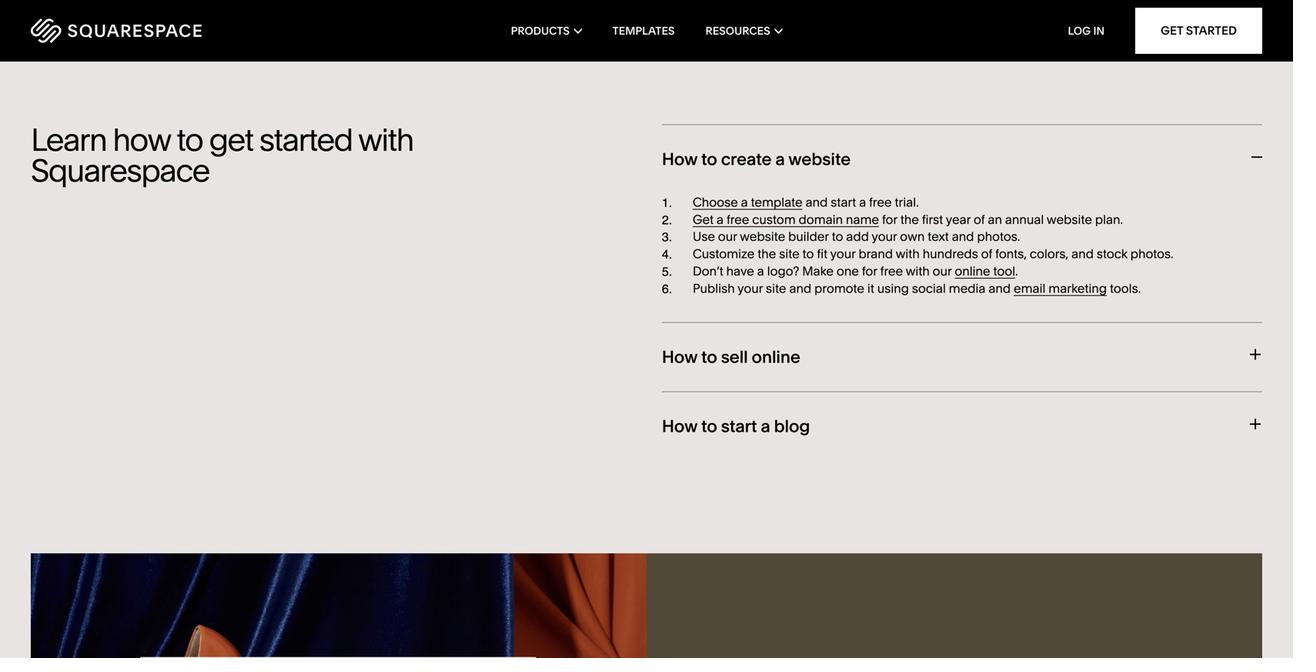 Task type: locate. For each thing, give the bounding box(es) containing it.
1 vertical spatial the
[[758, 246, 776, 261]]

to left create
[[701, 149, 717, 169]]

0 vertical spatial online
[[955, 264, 990, 279]]

builder
[[788, 229, 829, 244]]

started
[[1186, 23, 1237, 38]]

how
[[662, 149, 697, 169], [662, 346, 697, 367], [662, 416, 697, 437]]

get left started
[[1161, 23, 1183, 38]]

website down "custom"
[[740, 229, 785, 244]]

online right sell
[[752, 346, 800, 367]]

0 vertical spatial how
[[662, 149, 697, 169]]

stock
[[1097, 246, 1128, 261]]

it
[[868, 281, 874, 296]]

free down choose a template link
[[727, 212, 749, 227]]

to inside learn how to get started with squarespace
[[177, 121, 203, 159]]

free up name at right
[[869, 195, 892, 210]]

get started link
[[1136, 8, 1263, 54]]

a right have on the top of the page
[[757, 264, 764, 279]]

1 horizontal spatial photos.
[[1131, 246, 1174, 261]]

1 horizontal spatial for
[[882, 212, 898, 227]]

1 vertical spatial online
[[752, 346, 800, 367]]

year
[[946, 212, 971, 227]]

1 horizontal spatial your
[[830, 246, 856, 261]]

start left 'blog'
[[721, 416, 757, 437]]

how for how to create a website
[[662, 149, 697, 169]]

a
[[776, 149, 785, 169], [741, 195, 748, 210], [859, 195, 866, 210], [717, 212, 724, 227], [757, 264, 764, 279], [761, 416, 770, 437]]

start up name at right
[[831, 195, 856, 210]]

0 vertical spatial our
[[718, 229, 737, 244]]

site down the logo?
[[766, 281, 786, 296]]

to left fit
[[803, 246, 814, 261]]

get
[[1161, 23, 1183, 38], [693, 212, 714, 227]]

1 vertical spatial of
[[981, 246, 993, 261]]

2 how from the top
[[662, 346, 697, 367]]

photos.
[[977, 229, 1020, 244], [1131, 246, 1174, 261]]

get started
[[1161, 23, 1237, 38]]

the
[[901, 212, 919, 227], [758, 246, 776, 261]]

your up one
[[830, 246, 856, 261]]

website
[[788, 149, 851, 169], [1047, 212, 1092, 227], [740, 229, 785, 244]]

0 horizontal spatial get
[[693, 212, 714, 227]]

free
[[869, 195, 892, 210], [727, 212, 749, 227], [880, 264, 903, 279]]

how to sell online
[[662, 346, 800, 367]]

for
[[882, 212, 898, 227], [862, 264, 877, 279]]

your down have on the top of the page
[[738, 281, 763, 296]]

free up using
[[880, 264, 903, 279]]

and
[[806, 195, 828, 210], [952, 229, 974, 244], [1072, 246, 1094, 261], [789, 281, 812, 296], [989, 281, 1011, 296]]

squarespace logo link
[[31, 18, 277, 43]]

social
[[912, 281, 946, 296]]

fit
[[817, 246, 828, 261]]

and up domain
[[806, 195, 828, 210]]

how to create a website
[[662, 149, 851, 169]]

1 vertical spatial our
[[933, 264, 952, 279]]

to left add
[[832, 229, 843, 244]]

online
[[955, 264, 990, 279], [752, 346, 800, 367]]

2 vertical spatial free
[[880, 264, 903, 279]]

0 horizontal spatial your
[[738, 281, 763, 296]]

2 vertical spatial with
[[906, 264, 930, 279]]

for up it
[[862, 264, 877, 279]]

site up the logo?
[[779, 246, 800, 261]]

brand
[[859, 246, 893, 261]]

own
[[900, 229, 925, 244]]

annual
[[1005, 212, 1044, 227]]

squarespace
[[31, 152, 209, 189]]

website left plan. at top right
[[1047, 212, 1092, 227]]

of left an
[[974, 212, 985, 227]]

2 vertical spatial your
[[738, 281, 763, 296]]

0 vertical spatial site
[[779, 246, 800, 261]]

our down hundreds
[[933, 264, 952, 279]]

1 horizontal spatial start
[[831, 195, 856, 210]]

with inside learn how to get started with squarespace
[[358, 121, 413, 159]]

0 vertical spatial website
[[788, 149, 851, 169]]

templates link
[[613, 0, 675, 62]]

1 horizontal spatial get
[[1161, 23, 1183, 38]]

text
[[928, 229, 949, 244]]

how for how to sell online
[[662, 346, 697, 367]]

2 horizontal spatial your
[[872, 229, 897, 244]]

the up the logo?
[[758, 246, 776, 261]]

in
[[1093, 24, 1105, 37]]

0 vertical spatial with
[[358, 121, 413, 159]]

our up customize at the top of page
[[718, 229, 737, 244]]

with
[[358, 121, 413, 159], [896, 246, 920, 261], [906, 264, 930, 279]]

website up domain
[[788, 149, 851, 169]]

0 vertical spatial for
[[882, 212, 898, 227]]

to left get
[[177, 121, 203, 159]]

get inside choose a template and start a free trial. get a free custom domain name for the first year of an annual website plan. use our website builder to add your own text and photos. customize the site to fit your brand with hundreds of fonts, colors, and stock photos. don't have a logo? make one for free with our online tool . publish your site and promote it using social media and email marketing tools.
[[693, 212, 714, 227]]

choose a template and start a free trial. get a free custom domain name for the first year of an annual website plan. use our website builder to add your own text and photos. customize the site to fit your brand with hundreds of fonts, colors, and stock photos. don't have a logo? make one for free with our online tool . publish your site and promote it using social media and email marketing tools.
[[693, 195, 1174, 296]]

to
[[177, 121, 203, 159], [701, 149, 717, 169], [832, 229, 843, 244], [803, 246, 814, 261], [701, 346, 717, 367], [701, 416, 717, 437]]

3 how from the top
[[662, 416, 697, 437]]

your
[[872, 229, 897, 244], [830, 246, 856, 261], [738, 281, 763, 296]]

for down trial.
[[882, 212, 898, 227]]

create
[[721, 149, 772, 169]]

start
[[831, 195, 856, 210], [721, 416, 757, 437]]

and left stock
[[1072, 246, 1094, 261]]

log             in
[[1068, 24, 1105, 37]]

email
[[1014, 281, 1046, 296]]

0 vertical spatial photos.
[[977, 229, 1020, 244]]

how to sell online button
[[662, 322, 1263, 392]]

learn
[[31, 121, 106, 159]]

your up brand
[[872, 229, 897, 244]]

choose
[[693, 195, 738, 210]]

photos. down an
[[977, 229, 1020, 244]]

0 vertical spatial your
[[872, 229, 897, 244]]

1 horizontal spatial website
[[788, 149, 851, 169]]

of
[[974, 212, 985, 227], [981, 246, 993, 261]]

how to start a blog
[[662, 416, 810, 437]]

0 vertical spatial the
[[901, 212, 919, 227]]

online inside dropdown button
[[752, 346, 800, 367]]

1 horizontal spatial online
[[955, 264, 990, 279]]

start inside dropdown button
[[721, 416, 757, 437]]

1 vertical spatial get
[[693, 212, 714, 227]]

1 vertical spatial start
[[721, 416, 757, 437]]

online inside choose a template and start a free trial. get a free custom domain name for the first year of an annual website plan. use our website builder to add your own text and photos. customize the site to fit your brand with hundreds of fonts, colors, and stock photos. don't have a logo? make one for free with our online tool . publish your site and promote it using social media and email marketing tools.
[[955, 264, 990, 279]]

site
[[779, 246, 800, 261], [766, 281, 786, 296]]

customize
[[693, 246, 755, 261]]

resources button
[[706, 0, 782, 62]]

0 vertical spatial get
[[1161, 23, 1183, 38]]

get up the use at the right top
[[693, 212, 714, 227]]

the up "own"
[[901, 212, 919, 227]]

our
[[718, 229, 737, 244], [933, 264, 952, 279]]

2 horizontal spatial website
[[1047, 212, 1092, 227]]

to left sell
[[701, 346, 717, 367]]

add
[[846, 229, 869, 244]]

1 how from the top
[[662, 149, 697, 169]]

0 horizontal spatial start
[[721, 416, 757, 437]]

fonts,
[[996, 246, 1027, 261]]

how for how to start a blog
[[662, 416, 697, 437]]

0 horizontal spatial for
[[862, 264, 877, 279]]

promote
[[815, 281, 865, 296]]

of up online tool link
[[981, 246, 993, 261]]

0 horizontal spatial online
[[752, 346, 800, 367]]

0 vertical spatial start
[[831, 195, 856, 210]]

learn how to get started with squarespace
[[31, 121, 413, 189]]

2 vertical spatial website
[[740, 229, 785, 244]]

templates
[[613, 24, 675, 37]]

0 horizontal spatial website
[[740, 229, 785, 244]]

photos. right stock
[[1131, 246, 1174, 261]]

2 vertical spatial how
[[662, 416, 697, 437]]

0 horizontal spatial photos.
[[977, 229, 1020, 244]]

1 horizontal spatial our
[[933, 264, 952, 279]]

get
[[209, 121, 253, 159]]

online tool link
[[955, 264, 1016, 279]]

online up media
[[955, 264, 990, 279]]

products button
[[511, 0, 582, 62]]

use
[[693, 229, 715, 244]]

hundreds
[[923, 246, 978, 261]]

1 vertical spatial how
[[662, 346, 697, 367]]

tools.
[[1110, 281, 1141, 296]]

and down the logo?
[[789, 281, 812, 296]]



Task type: vqa. For each thing, say whether or not it's contained in the screenshot.
In
yes



Task type: describe. For each thing, give the bounding box(es) containing it.
a right create
[[776, 149, 785, 169]]

1 vertical spatial free
[[727, 212, 749, 227]]

how to create a website button
[[662, 124, 1263, 194]]

tool
[[993, 264, 1016, 279]]

an
[[988, 212, 1002, 227]]

a down choose at right top
[[717, 212, 724, 227]]

a right choose at right top
[[741, 195, 748, 210]]

choose a template link
[[693, 195, 803, 210]]

log
[[1068, 24, 1091, 37]]

template
[[751, 195, 803, 210]]

make
[[802, 264, 834, 279]]

email marketing link
[[1014, 281, 1107, 296]]

domain
[[799, 212, 843, 227]]

a up name at right
[[859, 195, 866, 210]]

using
[[877, 281, 909, 296]]

log             in link
[[1068, 24, 1105, 37]]

.
[[1016, 264, 1018, 279]]

media
[[949, 281, 986, 296]]

1 vertical spatial website
[[1047, 212, 1092, 227]]

1 vertical spatial site
[[766, 281, 786, 296]]

and down year
[[952, 229, 974, 244]]

to down how to sell online in the right bottom of the page
[[701, 416, 717, 437]]

colors,
[[1030, 246, 1069, 261]]

don't
[[693, 264, 723, 279]]

start inside choose a template and start a free trial. get a free custom domain name for the first year of an annual website plan. use our website builder to add your own text and photos. customize the site to fit your brand with hundreds of fonts, colors, and stock photos. don't have a logo? make one for free with our online tool . publish your site and promote it using social media and email marketing tools.
[[831, 195, 856, 210]]

a left 'blog'
[[761, 416, 770, 437]]

blog
[[774, 416, 810, 437]]

custom
[[752, 212, 796, 227]]

started
[[259, 121, 352, 159]]

1 horizontal spatial the
[[901, 212, 919, 227]]

publish
[[693, 281, 735, 296]]

orange stiletto shoes on orange and blue fabric, with an off-white portfolio website displaying dark text. image
[[31, 554, 647, 658]]

how
[[113, 121, 170, 159]]

0 vertical spatial free
[[869, 195, 892, 210]]

and down the tool
[[989, 281, 1011, 296]]

get a free custom domain name link
[[693, 212, 879, 227]]

marketing
[[1049, 281, 1107, 296]]

squarespace logo image
[[31, 18, 202, 43]]

products
[[511, 24, 570, 37]]

0 vertical spatial of
[[974, 212, 985, 227]]

plan.
[[1095, 212, 1123, 227]]

0 horizontal spatial our
[[718, 229, 737, 244]]

website inside how to create a website dropdown button
[[788, 149, 851, 169]]

have
[[726, 264, 754, 279]]

first
[[922, 212, 943, 227]]

logo?
[[767, 264, 799, 279]]

1 vertical spatial photos.
[[1131, 246, 1174, 261]]

sell
[[721, 346, 748, 367]]

1 vertical spatial for
[[862, 264, 877, 279]]

1 vertical spatial with
[[896, 246, 920, 261]]

one
[[837, 264, 859, 279]]

how to start a blog button
[[662, 392, 1263, 461]]

resources
[[706, 24, 770, 37]]

name
[[846, 212, 879, 227]]

1 vertical spatial your
[[830, 246, 856, 261]]

0 horizontal spatial the
[[758, 246, 776, 261]]

trial.
[[895, 195, 919, 210]]



